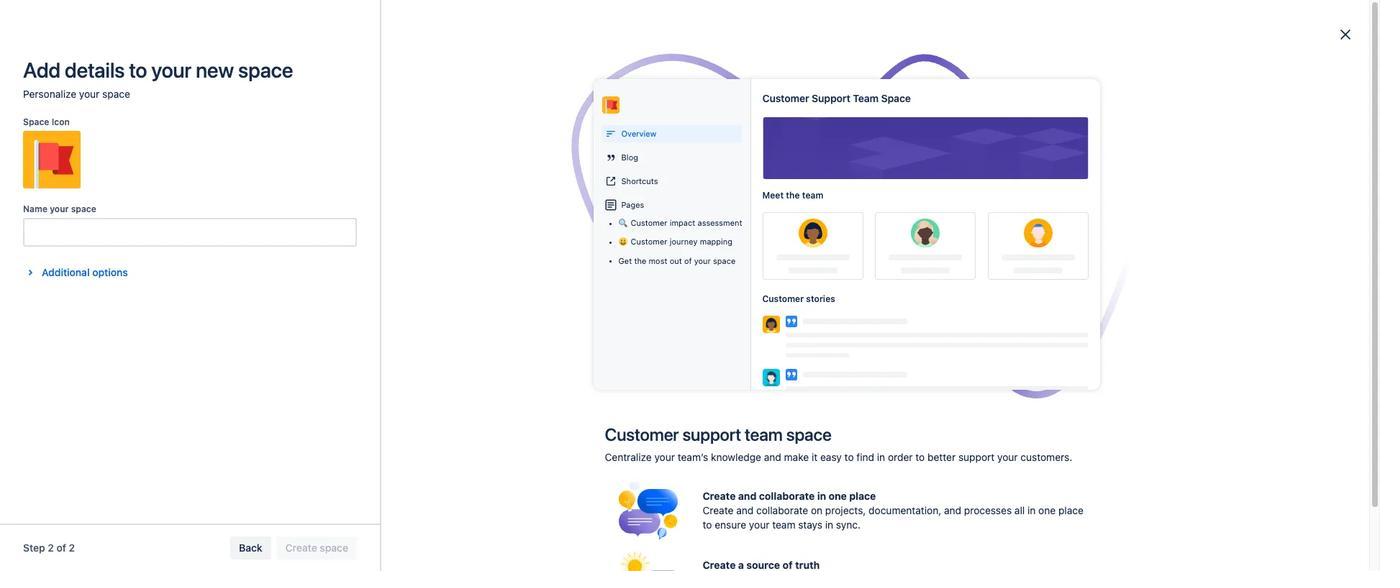 Task type: locate. For each thing, give the bounding box(es) containing it.
place up the projects, at the right
[[850, 490, 876, 503]]

edit,
[[714, 282, 735, 294]]

updates
[[750, 490, 787, 502]]

it.
[[654, 282, 663, 294]]

0 horizontal spatial new
[[196, 58, 234, 82]]

new inside whiteboards are available in beta more freeform than pages or blogs, whiteboards empower teams to organize and brainstorm in new ways.
[[1126, 267, 1145, 279]]

support right better
[[959, 451, 995, 464]]

1 vertical spatial more
[[723, 490, 747, 502]]

or right "to,"
[[702, 282, 712, 294]]

team's
[[678, 451, 709, 464]]

2 visited from the left
[[681, 132, 707, 141]]

in right find
[[878, 451, 886, 464]]

activity up for on the right of page
[[669, 460, 715, 477]]

1 horizontal spatial support
[[959, 451, 995, 464]]

your inside "create and collaborate in one place create and collaborate on projects, documentation, and processes all in one place to ensure your team stays in sync."
[[749, 519, 770, 531]]

to inside "create and collaborate in one place create and collaborate on projects, documentation, and processes all in one place to ensure your team stays in sync."
[[703, 519, 712, 531]]

0 vertical spatial support
[[683, 425, 742, 445]]

1 horizontal spatial more
[[723, 490, 747, 502]]

1 vertical spatial edit feed
[[642, 526, 684, 538]]

banner
[[0, 0, 1381, 40]]

1 horizontal spatial new
[[1126, 267, 1145, 279]]

0 horizontal spatial the
[[496, 246, 513, 259]]

knowledge base
[[204, 245, 280, 258]]

2 vertical spatial or
[[619, 490, 629, 502]]

0 vertical spatial edit feed button
[[917, 171, 958, 186]]

1 visited from the left
[[380, 132, 406, 141]]

to,
[[687, 282, 699, 294]]

the for get
[[635, 256, 647, 266]]

0 horizontal spatial more
[[633, 460, 666, 477]]

in up on
[[818, 490, 827, 503]]

or right later
[[619, 490, 629, 502]]

on
[[811, 505, 823, 517]]

1 vertical spatial up
[[728, 268, 739, 280]]

0 vertical spatial or
[[1123, 238, 1133, 250]]

customer for support
[[763, 92, 810, 104]]

check back later or refine your feed for more updates
[[539, 490, 787, 502]]

or inside stay in-the-know by following people and spaces. their activity will show up in your feed, but you won't receive email notifications about it. add to, or edit, your feed anytime.
[[702, 282, 712, 294]]

team right meet
[[803, 190, 824, 201]]

but
[[435, 282, 451, 294]]

spaces
[[181, 220, 213, 229]]

name your space
[[23, 204, 96, 215]]

and
[[1042, 267, 1059, 279], [561, 268, 579, 280], [764, 451, 782, 464], [739, 490, 757, 503], [737, 505, 754, 517], [945, 505, 962, 517]]

customer up "most" at the top left of the page
[[631, 237, 668, 246]]

customer impact assessment
[[631, 218, 743, 227]]

of right 'out'
[[685, 256, 692, 266]]

team inside "create and collaborate in one place create and collaborate on projects, documentation, and processes all in one place to ensure your team stays in sync."
[[773, 519, 796, 531]]

27,
[[753, 132, 764, 141]]

one up the projects, at the right
[[829, 490, 847, 503]]

one
[[829, 490, 847, 503], [1039, 505, 1056, 517]]

team for support
[[745, 425, 783, 445]]

space inside the "customer support team space centralize your team's knowledge and make it easy to find in order to better support your customers."
[[787, 425, 832, 445]]

customer left 'stories'
[[763, 294, 804, 305]]

add details to your new space personalize your space
[[23, 58, 293, 100]]

create a space image
[[322, 216, 339, 233]]

in right show
[[742, 268, 750, 280]]

:wave: image
[[380, 101, 397, 118], [380, 101, 397, 118]]

0 horizontal spatial of
[[56, 542, 66, 554]]

customer for journey
[[631, 237, 668, 246]]

0 vertical spatial space
[[882, 92, 911, 104]]

up right pick
[[391, 64, 403, 75]]

place right all
[[1059, 505, 1084, 517]]

step 2 of 2
[[23, 542, 75, 554]]

team inside the "customer support team space centralize your team's knowledge and make it easy to find in order to better support your customers."
[[745, 425, 783, 445]]

the up the following
[[496, 246, 513, 259]]

find
[[857, 451, 875, 464]]

1 horizontal spatial or
[[702, 282, 712, 294]]

0 vertical spatial one
[[829, 490, 847, 503]]

0 horizontal spatial edit feed
[[642, 526, 684, 538]]

beta
[[1153, 221, 1177, 234]]

in inside stay in-the-know by following people and spaces. their activity will show up in your feed, but you won't receive email notifications about it. add to, or edit, your feed anytime.
[[742, 268, 750, 280]]

1 horizontal spatial 2
[[69, 542, 75, 554]]

0 horizontal spatial up
[[391, 64, 403, 75]]

create down for on the right of page
[[703, 505, 734, 517]]

0 vertical spatial add
[[23, 58, 60, 82]]

sync.
[[837, 519, 861, 531]]

anytime.
[[409, 297, 449, 309]]

0 vertical spatial team
[[803, 190, 824, 201]]

0 vertical spatial activity
[[647, 268, 680, 280]]

customer up centralize
[[605, 425, 679, 445]]

customer
[[763, 92, 810, 104], [631, 218, 668, 227], [631, 237, 668, 246], [763, 294, 804, 305], [605, 425, 679, 445]]

customer inside the "customer support team space centralize your team's knowledge and make it easy to find in order to better support your customers."
[[605, 425, 679, 445]]

shortcuts
[[622, 176, 658, 186]]

up inside stay in-the-know by following people and spaces. their activity will show up in your feed, but you won't receive email notifications about it. add to, or edit, your feed anytime.
[[728, 268, 739, 280]]

1 vertical spatial space
[[23, 117, 49, 127]]

0 vertical spatial create
[[703, 490, 736, 503]]

team for the
[[803, 190, 824, 201]]

in
[[1141, 221, 1151, 234], [484, 246, 493, 259], [1115, 267, 1123, 279], [742, 268, 750, 280], [878, 451, 886, 464], [818, 490, 827, 503], [1028, 505, 1036, 517], [826, 519, 834, 531]]

place
[[850, 490, 876, 503], [1059, 505, 1084, 517]]

1 horizontal spatial up
[[728, 268, 739, 280]]

meet
[[763, 190, 784, 201]]

better
[[928, 451, 956, 464]]

one right all
[[1039, 505, 1056, 517]]

2 horizontal spatial the
[[786, 190, 800, 201]]

more
[[999, 238, 1023, 250]]

more right for on the right of page
[[723, 490, 747, 502]]

0 horizontal spatial edit feed button
[[633, 521, 693, 544]]

1 horizontal spatial the
[[635, 256, 647, 266]]

1 vertical spatial overview
[[707, 99, 752, 112]]

customer up 2023
[[763, 92, 810, 104]]

feed inside stay in-the-know by following people and spaces. their activity will show up in your feed, but you won't receive email notifications about it. add to, or edit, your feed anytime.
[[386, 297, 407, 309]]

team up knowledge
[[745, 425, 783, 445]]

1 vertical spatial place
[[1059, 505, 1084, 517]]

2 vertical spatial you
[[454, 282, 470, 294]]

overview
[[204, 70, 247, 82], [707, 99, 752, 112], [622, 129, 657, 138]]

to right order in the bottom of the page
[[916, 451, 925, 464]]

support
[[812, 92, 851, 104]]

you
[[439, 64, 458, 75], [462, 246, 481, 259], [454, 282, 470, 294]]

2 vertical spatial team
[[773, 519, 796, 531]]

customer down pages
[[631, 218, 668, 227]]

1 vertical spatial edit
[[642, 526, 660, 538]]

the for meet
[[786, 190, 800, 201]]

add right it.
[[666, 282, 684, 294]]

0 vertical spatial collaborate
[[759, 490, 815, 503]]

0 vertical spatial overview
[[204, 70, 247, 82]]

collaborate down the updates
[[757, 505, 809, 517]]

the
[[786, 190, 800, 201], [496, 246, 513, 259], [635, 256, 647, 266]]

1 vertical spatial team
[[745, 425, 783, 445]]

overview inside add details to your new space dialog
[[622, 129, 657, 138]]

edit feed for the bottom edit feed button
[[642, 526, 684, 538]]

customer for support
[[605, 425, 679, 445]]

1 horizontal spatial one
[[1039, 505, 1056, 517]]

0 horizontal spatial place
[[850, 490, 876, 503]]

2 horizontal spatial overview
[[707, 99, 752, 112]]

available
[[1091, 221, 1138, 234]]

1 horizontal spatial edit feed
[[917, 172, 958, 184]]

of right the step on the left of the page
[[56, 542, 66, 554]]

people
[[527, 268, 559, 280]]

1 horizontal spatial add
[[666, 282, 684, 294]]

to right details
[[129, 58, 147, 82]]

stay in-the-know by following people and spaces. their activity will show up in your feed, but you won't receive email notifications about it. add to, or edit, your feed anytime.
[[386, 268, 758, 309]]

up
[[391, 64, 403, 75], [728, 268, 739, 280]]

1 horizontal spatial visited
[[681, 132, 707, 141]]

1 horizontal spatial edit feed button
[[917, 171, 958, 186]]

up up "edit,"
[[728, 268, 739, 280]]

1 vertical spatial or
[[702, 282, 712, 294]]

team left the stays
[[773, 519, 796, 531]]

0 vertical spatial up
[[391, 64, 403, 75]]

blogs,
[[1135, 238, 1164, 250]]

create up ensure
[[703, 490, 736, 503]]

0 vertical spatial you
[[439, 64, 458, 75]]

whiteboards are available in beta more freeform than pages or blogs, whiteboards empower teams to organize and brainstorm in new ways.
[[999, 221, 1177, 279]]

0 vertical spatial more
[[633, 460, 666, 477]]

:grinning: image
[[619, 238, 627, 246]]

0 vertical spatial edit
[[917, 172, 935, 184]]

additional options button
[[13, 264, 137, 281]]

you down know
[[454, 282, 470, 294]]

or inside whiteboards are available in beta more freeform than pages or blogs, whiteboards empower teams to organize and brainstorm in new ways.
[[1123, 238, 1133, 250]]

visited down tara
[[681, 132, 707, 141]]

in inside the "customer support team space centralize your team's knowledge and make it easy to find in order to better support your customers."
[[878, 451, 886, 464]]

1 vertical spatial support
[[959, 451, 995, 464]]

to left ensure
[[703, 519, 712, 531]]

2 horizontal spatial or
[[1123, 238, 1133, 250]]

0 horizontal spatial add
[[23, 58, 60, 82]]

to inside add details to your new space personalize your space
[[129, 58, 147, 82]]

support up team's
[[683, 425, 742, 445]]

add up personalize
[[23, 58, 60, 82]]

pick up where you left off
[[368, 64, 501, 75]]

tara schultz
[[707, 112, 754, 121]]

2
[[48, 542, 54, 554], [69, 542, 75, 554]]

won't
[[473, 282, 499, 294]]

1 vertical spatial add
[[666, 282, 684, 294]]

all
[[1015, 505, 1025, 517]]

collaborate up on
[[759, 490, 815, 503]]

spaces.
[[581, 268, 617, 280]]

more up refine
[[633, 460, 666, 477]]

2 2 from the left
[[69, 542, 75, 554]]

0 horizontal spatial or
[[619, 490, 629, 502]]

1 horizontal spatial overview
[[622, 129, 657, 138]]

feed,
[[409, 282, 433, 294]]

1 vertical spatial new
[[1126, 267, 1145, 279]]

we're keeping you in the loop
[[386, 246, 538, 259]]

1 horizontal spatial space
[[882, 92, 911, 104]]

the right get
[[635, 256, 647, 266]]

0 horizontal spatial overview
[[204, 70, 247, 82]]

email
[[538, 282, 562, 294]]

0 vertical spatial new
[[196, 58, 234, 82]]

to inside whiteboards are available in beta more freeform than pages or blogs, whiteboards empower teams to organize and brainstorm in new ways.
[[1136, 253, 1145, 265]]

to down blogs,
[[1136, 253, 1145, 265]]

space right the "team"
[[882, 92, 911, 104]]

visited
[[380, 132, 406, 141], [681, 132, 707, 141]]

new
[[196, 58, 234, 82], [1126, 267, 1145, 279]]

edit feed inside button
[[642, 526, 684, 538]]

0 vertical spatial edit feed
[[917, 172, 958, 184]]

Name your space field
[[24, 220, 356, 245]]

0 horizontal spatial 2
[[48, 542, 54, 554]]

no more activity
[[611, 460, 715, 477]]

0 horizontal spatial edit
[[642, 526, 660, 538]]

0 horizontal spatial visited
[[380, 132, 406, 141]]

whiteboards
[[999, 253, 1057, 265]]

add details to your new space dialog
[[0, 0, 1381, 572]]

1 vertical spatial create
[[703, 505, 734, 517]]

pages
[[622, 200, 645, 210]]

2 vertical spatial overview
[[622, 129, 657, 138]]

customer for stories
[[763, 294, 804, 305]]

space left the icon
[[23, 117, 49, 127]]

space
[[882, 92, 911, 104], [23, 117, 49, 127]]

know
[[441, 268, 466, 280]]

activity down "most" at the top left of the page
[[647, 268, 680, 280]]

or up teams
[[1123, 238, 1133, 250]]

visited up discover
[[380, 132, 406, 141]]

icon
[[52, 117, 70, 127]]

later
[[596, 490, 617, 502]]

back
[[239, 542, 263, 554]]

create
[[703, 490, 736, 503], [703, 505, 734, 517]]

you left left
[[439, 64, 458, 75]]

unstar this space image
[[325, 246, 336, 258]]

ensure
[[715, 519, 747, 531]]

discover
[[368, 173, 413, 184]]

the right meet
[[786, 190, 800, 201]]

you up by
[[462, 246, 481, 259]]

close message box image
[[923, 244, 940, 261]]

1 vertical spatial of
[[56, 542, 66, 554]]

0 vertical spatial of
[[685, 256, 692, 266]]

stories
[[807, 294, 836, 305]]

your
[[151, 58, 191, 82], [79, 88, 100, 100], [50, 204, 69, 215], [694, 256, 711, 266], [386, 282, 406, 294], [738, 282, 758, 294], [655, 451, 675, 464], [998, 451, 1018, 464], [661, 490, 682, 502], [749, 519, 770, 531]]

in-
[[409, 268, 422, 280]]

customers.
[[1021, 451, 1073, 464]]



Task type: describe. For each thing, give the bounding box(es) containing it.
it
[[812, 451, 818, 464]]

1 vertical spatial collaborate
[[757, 505, 809, 517]]

whiteboards
[[999, 221, 1068, 234]]

make
[[784, 451, 809, 464]]

:mag: image
[[619, 219, 627, 227]]

in right the stays
[[826, 519, 834, 531]]

will
[[683, 268, 698, 280]]

brainstorm
[[1062, 267, 1112, 279]]

options
[[92, 266, 128, 279]]

new inside add details to your new space personalize your space
[[196, 58, 234, 82]]

and inside stay in-the-know by following people and spaces. their activity will show up in your feed, but you won't receive email notifications about it. add to, or edit, your feed anytime.
[[561, 268, 579, 280]]

blog
[[622, 153, 639, 162]]

customer support team space
[[763, 92, 911, 104]]

notifications
[[565, 282, 622, 294]]

their
[[620, 268, 644, 280]]

create and collaborate in one place create and collaborate on projects, documentation, and processes all in one place to ensure your team stays in sync.
[[703, 490, 1084, 531]]

0 vertical spatial place
[[850, 490, 876, 503]]

projects,
[[826, 505, 866, 517]]

check
[[539, 490, 568, 502]]

in up blogs,
[[1141, 221, 1151, 234]]

in down teams
[[1115, 267, 1123, 279]]

2 create from the top
[[703, 505, 734, 517]]

tara schultz link
[[707, 112, 754, 122]]

1 vertical spatial one
[[1039, 505, 1056, 517]]

mapping
[[700, 237, 733, 246]]

freeform
[[1026, 238, 1066, 250]]

and inside the "customer support team space centralize your team's knowledge and make it easy to find in order to better support your customers."
[[764, 451, 782, 464]]

tara
[[707, 112, 723, 121]]

overview link
[[172, 63, 345, 89]]

:grinning: image
[[619, 238, 627, 246]]

1 vertical spatial activity
[[669, 460, 715, 477]]

loop
[[516, 246, 538, 259]]

to left find
[[845, 451, 854, 464]]

1 horizontal spatial place
[[1059, 505, 1084, 517]]

organize
[[999, 267, 1039, 279]]

teams
[[1105, 253, 1133, 265]]

team
[[853, 92, 879, 104]]

1 vertical spatial edit feed button
[[633, 521, 693, 544]]

activity inside stay in-the-know by following people and spaces. their activity will show up in your feed, but you won't receive email notifications about it. add to, or edit, your feed anytime.
[[647, 268, 680, 280]]

by
[[469, 268, 480, 280]]

customer for impact
[[631, 218, 668, 227]]

:mag: image
[[619, 219, 627, 227]]

receive
[[501, 282, 535, 294]]

0 horizontal spatial support
[[683, 425, 742, 445]]

in up the following
[[484, 246, 493, 259]]

most
[[649, 256, 668, 266]]

customer journey mapping
[[631, 237, 733, 246]]

1 2 from the left
[[48, 542, 54, 554]]

add inside add details to your new space personalize your space
[[23, 58, 60, 82]]

additional options
[[42, 266, 128, 279]]

assessment
[[698, 218, 743, 227]]

stay
[[386, 268, 406, 280]]

you inside stay in-the-know by following people and spaces. their activity will show up in your feed, but you won't receive email notifications about it. add to, or edit, your feed anytime.
[[454, 282, 470, 294]]

announcements
[[543, 197, 619, 209]]

visited for visited
[[380, 132, 406, 141]]

no
[[611, 460, 629, 477]]

additional
[[42, 266, 90, 279]]

where
[[405, 64, 437, 75]]

september
[[709, 132, 751, 141]]

0 horizontal spatial space
[[23, 117, 49, 127]]

customer support team space centralize your team's knowledge and make it easy to find in order to better support your customers.
[[605, 425, 1073, 464]]

close image
[[1338, 26, 1355, 43]]

pick
[[368, 64, 388, 75]]

stays
[[799, 519, 823, 531]]

0 horizontal spatial one
[[829, 490, 847, 503]]

ways.
[[1148, 267, 1174, 279]]

pages
[[1092, 238, 1120, 250]]

customer stories
[[763, 294, 836, 305]]

keeping
[[419, 246, 459, 259]]

the-
[[422, 268, 441, 280]]

than
[[1069, 238, 1089, 250]]

visited for visited september 27, 2023
[[681, 132, 707, 141]]

get the most out of your space
[[619, 256, 736, 266]]

processes
[[965, 505, 1012, 517]]

documentation,
[[869, 505, 942, 517]]

centralize
[[605, 451, 652, 464]]

1 horizontal spatial edit
[[917, 172, 935, 184]]

edit feed for the topmost edit feed button
[[917, 172, 958, 184]]

in right all
[[1028, 505, 1036, 517]]

easy
[[821, 451, 842, 464]]

add inside stay in-the-know by following people and spaces. their activity will show up in your feed, but you won't receive email notifications about it. add to, or edit, your feed anytime.
[[666, 282, 684, 294]]

base
[[258, 245, 280, 258]]

happening
[[452, 173, 504, 184]]

out
[[670, 256, 682, 266]]

visited september 27, 2023
[[681, 132, 786, 141]]

off
[[484, 64, 501, 75]]

refine
[[632, 490, 658, 502]]

discover what's happening
[[368, 173, 504, 184]]

show
[[701, 268, 725, 280]]

Search field
[[1107, 8, 1251, 31]]

announcements button
[[519, 192, 625, 215]]

1 create from the top
[[703, 490, 736, 503]]

are
[[1071, 221, 1088, 234]]

following
[[483, 268, 524, 280]]

2023
[[766, 132, 786, 141]]

overview inside overview link
[[204, 70, 247, 82]]

1 vertical spatial you
[[462, 246, 481, 259]]

journey
[[670, 237, 698, 246]]

back
[[571, 490, 593, 502]]

back button
[[230, 537, 271, 560]]

step
[[23, 542, 45, 554]]

meet the team
[[763, 190, 824, 201]]

get
[[619, 256, 632, 266]]

what's
[[415, 173, 450, 184]]

1 horizontal spatial of
[[685, 256, 692, 266]]

space icon
[[23, 117, 70, 127]]

knowledge
[[711, 451, 762, 464]]

personalize
[[23, 88, 76, 100]]

and inside whiteboards are available in beta more freeform than pages or blogs, whiteboards empower teams to organize and brainstorm in new ways.
[[1042, 267, 1059, 279]]

empower
[[1059, 253, 1102, 265]]

impact
[[670, 218, 696, 227]]



Task type: vqa. For each thing, say whether or not it's contained in the screenshot.
The-
yes



